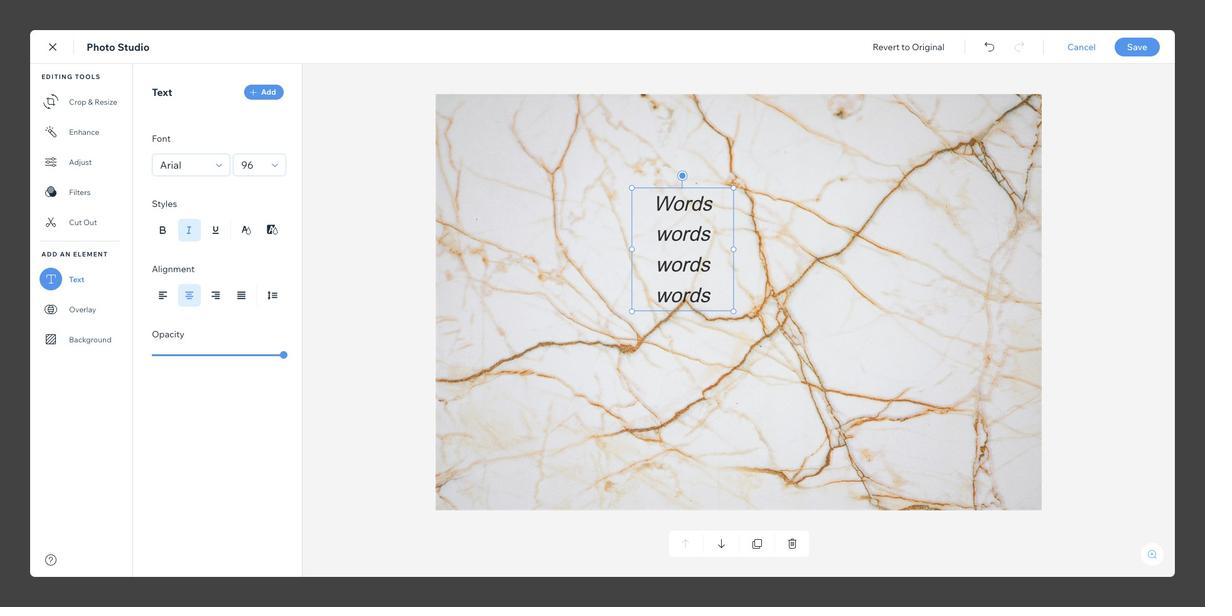 Task type: describe. For each thing, give the bounding box(es) containing it.
monetize
[[12, 371, 44, 381]]

translate button
[[12, 396, 44, 433]]

settings
[[13, 160, 43, 170]]

settings button
[[13, 132, 43, 170]]

translate
[[12, 424, 44, 433]]

Add a Catchy Title text field
[[394, 116, 844, 139]]

save
[[978, 41, 998, 53]]

monetize button
[[12, 343, 44, 381]]

seo button
[[17, 185, 39, 222]]

back button
[[15, 41, 50, 53]]

back
[[30, 41, 50, 53]]

marble te image
[[394, 205, 858, 524]]

save button
[[962, 41, 1013, 53]]

preview
[[1045, 42, 1078, 53]]



Task type: locate. For each thing, give the bounding box(es) containing it.
add button
[[17, 79, 39, 117]]

menu
[[0, 72, 56, 441]]

seo
[[20, 213, 36, 222]]

tags button
[[17, 290, 39, 328]]

publish
[[1114, 41, 1145, 53]]

notes
[[1153, 76, 1177, 88]]

notes button
[[1130, 73, 1181, 90]]

publish button
[[1096, 37, 1163, 57]]

categories
[[9, 266, 47, 275]]

preview button
[[1045, 42, 1078, 53]]

categories button
[[9, 237, 47, 275]]

tags
[[20, 318, 36, 328]]

menu containing add
[[0, 72, 56, 441]]

add
[[21, 107, 35, 117]]



Task type: vqa. For each thing, say whether or not it's contained in the screenshot.
"Marketing" inside Marketing Home link
no



